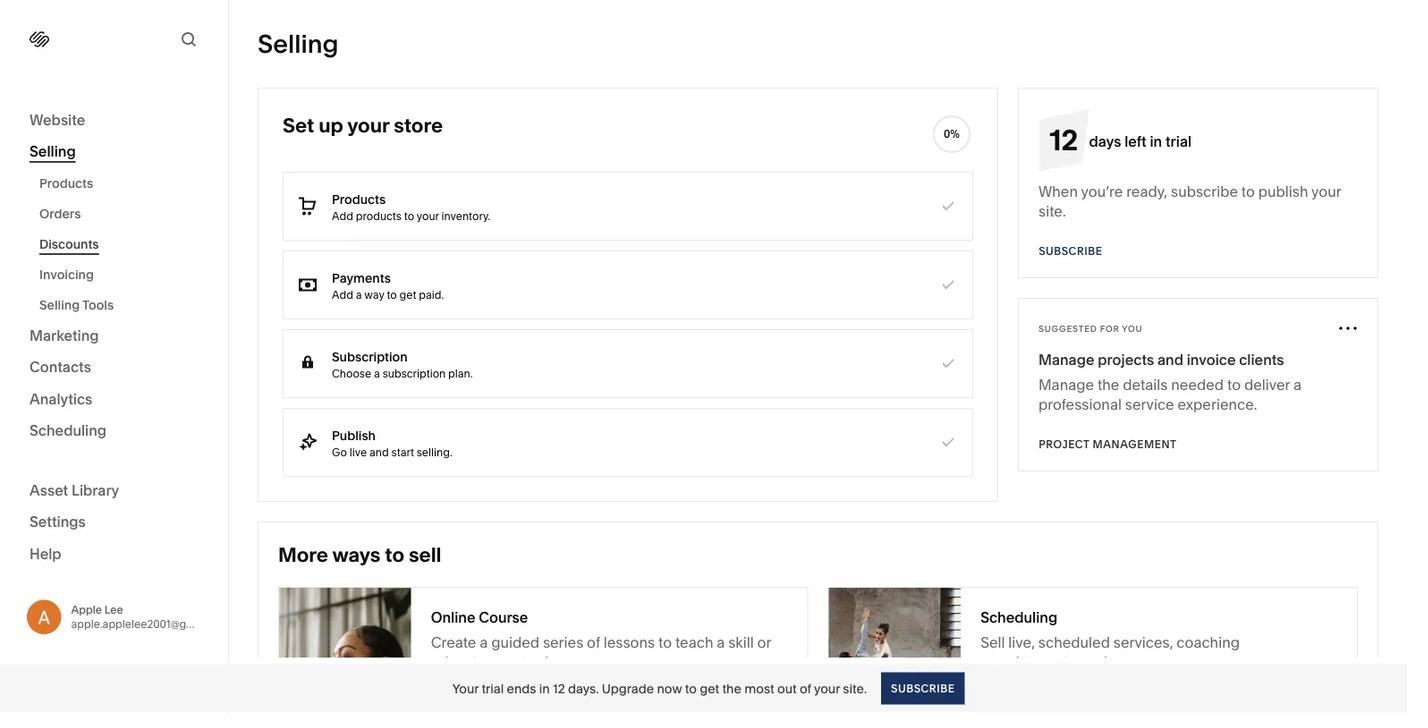 Task type: describe. For each thing, give the bounding box(es) containing it.
upgrade
[[602, 681, 654, 696]]

invoicing
[[39, 267, 94, 282]]

selling tools link
[[39, 290, 208, 320]]

subscribe
[[1171, 183, 1238, 200]]

0%
[[944, 127, 960, 140]]

to inside online course create a guided series of lessons to teach a skill or educate on a topic
[[658, 633, 672, 651]]

2 manage from the top
[[1039, 376, 1094, 393]]

1 vertical spatial subscribe
[[891, 682, 955, 695]]

help link
[[30, 544, 61, 564]]

course
[[479, 608, 528, 626]]

on
[[490, 653, 507, 671]]

management
[[1093, 438, 1177, 451]]

1 vertical spatial subscribe button
[[881, 672, 965, 705]]

clients
[[1239, 351, 1284, 368]]

teach
[[675, 633, 713, 651]]

selling.
[[417, 446, 452, 458]]

scheduled
[[1039, 633, 1110, 651]]

days
[[1089, 132, 1121, 150]]

subscription
[[332, 349, 408, 364]]

payments
[[332, 270, 391, 285]]

to inside payments add a way to get paid.
[[387, 288, 397, 301]]

contacts
[[30, 358, 91, 376]]

1 vertical spatial selling
[[30, 143, 76, 160]]

to inside "when you're ready, subscribe to publish your site."
[[1242, 183, 1255, 200]]

settings
[[30, 513, 86, 531]]

0 horizontal spatial 12
[[553, 681, 565, 696]]

way
[[364, 288, 384, 301]]

your inside "when you're ready, subscribe to publish your site."
[[1312, 183, 1341, 200]]

get inside payments add a way to get paid.
[[400, 288, 416, 301]]

scheduling for scheduling
[[30, 422, 107, 439]]

1 horizontal spatial get
[[700, 681, 719, 696]]

left
[[1125, 132, 1147, 150]]

inventory.
[[442, 209, 491, 222]]

apple.applelee2001@gmail.com
[[71, 618, 233, 630]]

for
[[1100, 323, 1120, 334]]

and inside publish go live and start selling.
[[370, 446, 389, 458]]

invoice
[[1187, 351, 1236, 368]]

1 horizontal spatial 12
[[1050, 122, 1078, 157]]

subscription choose a subscription plan.
[[332, 349, 473, 380]]

skill
[[728, 633, 754, 651]]

subscription
[[383, 367, 446, 380]]

scheduling for scheduling sell live, scheduled services, coaching appointments or classes
[[981, 608, 1058, 626]]

2 vertical spatial selling
[[39, 297, 80, 313]]

ready,
[[1126, 183, 1168, 200]]

1 vertical spatial the
[[722, 681, 742, 696]]

marketing link
[[30, 326, 199, 347]]

analytics
[[30, 390, 92, 408]]

publish
[[332, 428, 376, 443]]

you're
[[1081, 183, 1123, 200]]

asset library link
[[30, 480, 199, 501]]

choose
[[332, 367, 371, 380]]

products
[[356, 209, 402, 222]]

help
[[30, 545, 61, 562]]

suggested for you
[[1039, 323, 1143, 334]]

guided
[[491, 633, 540, 651]]

create
[[431, 633, 476, 651]]

publish go live and start selling.
[[332, 428, 452, 458]]

series
[[543, 633, 584, 651]]

experience.
[[1178, 395, 1257, 413]]

discounts link
[[39, 229, 208, 259]]

deliver
[[1244, 376, 1290, 393]]

settings link
[[30, 512, 199, 533]]

ways
[[332, 543, 381, 567]]

contacts link
[[30, 357, 199, 378]]

now
[[657, 681, 682, 696]]

details
[[1123, 376, 1168, 393]]

library
[[72, 481, 119, 499]]

analytics link
[[30, 389, 199, 410]]

lee
[[104, 603, 123, 616]]

project management button
[[1039, 429, 1177, 461]]

0 vertical spatial selling
[[258, 29, 339, 59]]

to inside products add products to your inventory.
[[404, 209, 414, 222]]

discounts
[[39, 237, 99, 252]]

products for products
[[39, 176, 93, 191]]

scheduling sell live, scheduled services, coaching appointments or classes
[[981, 608, 1240, 671]]

most
[[745, 681, 774, 696]]

educate
[[431, 653, 487, 671]]

or inside online course create a guided series of lessons to teach a skill or educate on a topic
[[757, 633, 771, 651]]

selling tools
[[39, 297, 114, 313]]

when you're ready, subscribe to publish your site.
[[1039, 183, 1341, 220]]

scheduling link
[[30, 421, 199, 442]]

1 horizontal spatial of
[[800, 681, 811, 696]]

your trial ends in 12 days. upgrade now to get the most out of your site.
[[452, 681, 867, 696]]



Task type: locate. For each thing, give the bounding box(es) containing it.
the left most
[[722, 681, 742, 696]]

1 horizontal spatial trial
[[1166, 132, 1192, 150]]

needed
[[1171, 376, 1224, 393]]

1 manage from the top
[[1039, 351, 1095, 368]]

the inside manage projects and invoice clients manage the details needed to deliver a professional service experience.
[[1098, 376, 1120, 393]]

1 vertical spatial 12
[[553, 681, 565, 696]]

invoicing link
[[39, 259, 208, 290]]

0 vertical spatial get
[[400, 288, 416, 301]]

add for products
[[332, 209, 353, 222]]

products link
[[39, 168, 208, 199]]

to up experience.
[[1227, 376, 1241, 393]]

trial down on
[[482, 681, 504, 696]]

plan.
[[448, 367, 473, 380]]

1 horizontal spatial in
[[1150, 132, 1162, 150]]

get left paid.
[[400, 288, 416, 301]]

the down projects
[[1098, 376, 1120, 393]]

selling up marketing
[[39, 297, 80, 313]]

tools
[[82, 297, 114, 313]]

1 vertical spatial or
[[1079, 653, 1092, 671]]

apple lee apple.applelee2001@gmail.com
[[71, 603, 233, 630]]

scheduling up live,
[[981, 608, 1058, 626]]

a right on
[[511, 653, 519, 671]]

products add products to your inventory.
[[332, 191, 491, 222]]

0 vertical spatial and
[[1158, 351, 1184, 368]]

you
[[1122, 323, 1143, 334]]

payments add a way to get paid.
[[332, 270, 444, 301]]

12 left days.
[[553, 681, 565, 696]]

to left publish
[[1242, 183, 1255, 200]]

0 horizontal spatial of
[[587, 633, 600, 651]]

your inside products add products to your inventory.
[[417, 209, 439, 222]]

set up your store
[[283, 113, 443, 137]]

products up products
[[332, 191, 386, 207]]

scheduling inside scheduling sell live, scheduled services, coaching appointments or classes
[[981, 608, 1058, 626]]

more
[[278, 543, 328, 567]]

in right 'ends'
[[539, 681, 550, 696]]

0 horizontal spatial and
[[370, 446, 389, 458]]

0 vertical spatial scheduling
[[30, 422, 107, 439]]

go
[[332, 446, 347, 458]]

1 add from the top
[[332, 209, 353, 222]]

trial right left
[[1166, 132, 1192, 150]]

0 vertical spatial or
[[757, 633, 771, 651]]

0 vertical spatial in
[[1150, 132, 1162, 150]]

0 horizontal spatial subscribe
[[891, 682, 955, 695]]

site. inside "when you're ready, subscribe to publish your site."
[[1039, 202, 1066, 220]]

12 left days
[[1050, 122, 1078, 157]]

suggested
[[1039, 323, 1097, 334]]

service
[[1125, 395, 1174, 413]]

appointments
[[981, 653, 1075, 671]]

scheduling
[[30, 422, 107, 439], [981, 608, 1058, 626]]

your
[[452, 681, 479, 696]]

a right "deliver"
[[1294, 376, 1302, 393]]

your right up
[[347, 113, 389, 137]]

project management
[[1039, 438, 1177, 451]]

0 vertical spatial subscribe button
[[1039, 235, 1102, 267]]

0 vertical spatial 12
[[1050, 122, 1078, 157]]

project
[[1039, 438, 1090, 451]]

of inside online course create a guided series of lessons to teach a skill or educate on a topic
[[587, 633, 600, 651]]

scheduling down the analytics in the left of the page
[[30, 422, 107, 439]]

to left sell
[[385, 543, 404, 567]]

your left inventory.
[[417, 209, 439, 222]]

a right "create"
[[480, 633, 488, 651]]

your right out in the bottom right of the page
[[814, 681, 840, 696]]

a inside payments add a way to get paid.
[[356, 288, 362, 301]]

0 horizontal spatial the
[[722, 681, 742, 696]]

and up details
[[1158, 351, 1184, 368]]

set
[[283, 113, 314, 137]]

and inside manage projects and invoice clients manage the details needed to deliver a professional service experience.
[[1158, 351, 1184, 368]]

start
[[391, 446, 414, 458]]

0 horizontal spatial scheduling
[[30, 422, 107, 439]]

1 vertical spatial and
[[370, 446, 389, 458]]

or inside scheduling sell live, scheduled services, coaching appointments or classes
[[1079, 653, 1092, 671]]

topic
[[522, 653, 557, 671]]

site. right out in the bottom right of the page
[[843, 681, 867, 696]]

live,
[[1009, 633, 1035, 651]]

or down scheduled
[[1079, 653, 1092, 671]]

lessons
[[604, 633, 655, 651]]

professional
[[1039, 395, 1122, 413]]

website
[[30, 111, 85, 128]]

1 horizontal spatial products
[[332, 191, 386, 207]]

live
[[350, 446, 367, 458]]

products up orders
[[39, 176, 93, 191]]

store
[[394, 113, 443, 137]]

1 horizontal spatial the
[[1098, 376, 1120, 393]]

add for payments
[[332, 288, 353, 301]]

a down subscription
[[374, 367, 380, 380]]

get right "now"
[[700, 681, 719, 696]]

add inside products add products to your inventory.
[[332, 209, 353, 222]]

1 horizontal spatial and
[[1158, 351, 1184, 368]]

online course create a guided series of lessons to teach a skill or educate on a topic
[[431, 608, 771, 671]]

manage down suggested
[[1039, 351, 1095, 368]]

classes
[[1096, 653, 1146, 671]]

1 vertical spatial trial
[[482, 681, 504, 696]]

1 horizontal spatial site.
[[1039, 202, 1066, 220]]

a left way
[[356, 288, 362, 301]]

add
[[332, 209, 353, 222], [332, 288, 353, 301]]

1 vertical spatial get
[[700, 681, 719, 696]]

1 vertical spatial scheduling
[[981, 608, 1058, 626]]

manage up professional on the bottom of page
[[1039, 376, 1094, 393]]

and
[[1158, 351, 1184, 368], [370, 446, 389, 458]]

0 horizontal spatial subscribe button
[[881, 672, 965, 705]]

0 vertical spatial the
[[1098, 376, 1120, 393]]

a inside manage projects and invoice clients manage the details needed to deliver a professional service experience.
[[1294, 376, 1302, 393]]

your right publish
[[1312, 183, 1341, 200]]

0 vertical spatial add
[[332, 209, 353, 222]]

and right live
[[370, 446, 389, 458]]

1 vertical spatial of
[[800, 681, 811, 696]]

days.
[[568, 681, 599, 696]]

0 horizontal spatial in
[[539, 681, 550, 696]]

selling
[[258, 29, 339, 59], [30, 143, 76, 160], [39, 297, 80, 313]]

of right out in the bottom right of the page
[[800, 681, 811, 696]]

1 vertical spatial add
[[332, 288, 353, 301]]

products for products add products to your inventory.
[[332, 191, 386, 207]]

out
[[777, 681, 797, 696]]

site. down when
[[1039, 202, 1066, 220]]

sell
[[409, 543, 442, 567]]

services,
[[1114, 633, 1173, 651]]

0 horizontal spatial site.
[[843, 681, 867, 696]]

trial
[[1166, 132, 1192, 150], [482, 681, 504, 696]]

0 vertical spatial site.
[[1039, 202, 1066, 220]]

to right "now"
[[685, 681, 697, 696]]

0 horizontal spatial or
[[757, 633, 771, 651]]

projects
[[1098, 351, 1154, 368]]

selling link
[[30, 142, 199, 163]]

0 vertical spatial subscribe
[[1039, 245, 1102, 258]]

or
[[757, 633, 771, 651], [1079, 653, 1092, 671]]

0 horizontal spatial get
[[400, 288, 416, 301]]

12
[[1050, 122, 1078, 157], [553, 681, 565, 696]]

0 vertical spatial of
[[587, 633, 600, 651]]

when
[[1039, 183, 1078, 200]]

to right way
[[387, 288, 397, 301]]

asset library
[[30, 481, 119, 499]]

apple
[[71, 603, 102, 616]]

a inside subscription choose a subscription plan.
[[374, 367, 380, 380]]

up
[[319, 113, 343, 137]]

a
[[356, 288, 362, 301], [374, 367, 380, 380], [1294, 376, 1302, 393], [480, 633, 488, 651], [717, 633, 725, 651], [511, 653, 519, 671]]

add down payments at the top left of page
[[332, 288, 353, 301]]

1 vertical spatial products
[[332, 191, 386, 207]]

selling up the set
[[258, 29, 339, 59]]

0 vertical spatial manage
[[1039, 351, 1095, 368]]

to
[[1242, 183, 1255, 200], [404, 209, 414, 222], [387, 288, 397, 301], [1227, 376, 1241, 393], [385, 543, 404, 567], [658, 633, 672, 651], [685, 681, 697, 696]]

subscribe
[[1039, 245, 1102, 258], [891, 682, 955, 695]]

paid.
[[419, 288, 444, 301]]

1 vertical spatial in
[[539, 681, 550, 696]]

1 vertical spatial site.
[[843, 681, 867, 696]]

sell
[[981, 633, 1005, 651]]

0 horizontal spatial products
[[39, 176, 93, 191]]

to left teach
[[658, 633, 672, 651]]

ends
[[507, 681, 536, 696]]

add left products
[[332, 209, 353, 222]]

to inside manage projects and invoice clients manage the details needed to deliver a professional service experience.
[[1227, 376, 1241, 393]]

of right series
[[587, 633, 600, 651]]

products inside products add products to your inventory.
[[332, 191, 386, 207]]

a left skill
[[717, 633, 725, 651]]

to right products
[[404, 209, 414, 222]]

manage projects and invoice clients manage the details needed to deliver a professional service experience.
[[1039, 351, 1302, 413]]

of
[[587, 633, 600, 651], [800, 681, 811, 696]]

1 horizontal spatial or
[[1079, 653, 1092, 671]]

selling down website
[[30, 143, 76, 160]]

1 horizontal spatial subscribe
[[1039, 245, 1102, 258]]

products inside the products 'link'
[[39, 176, 93, 191]]

1 horizontal spatial scheduling
[[981, 608, 1058, 626]]

days left in trial
[[1089, 132, 1192, 150]]

asset
[[30, 481, 68, 499]]

get
[[400, 288, 416, 301], [700, 681, 719, 696]]

coaching
[[1177, 633, 1240, 651]]

1 horizontal spatial subscribe button
[[1039, 235, 1102, 267]]

site.
[[1039, 202, 1066, 220], [843, 681, 867, 696]]

orders link
[[39, 199, 208, 229]]

2 add from the top
[[332, 288, 353, 301]]

0 vertical spatial products
[[39, 176, 93, 191]]

add inside payments add a way to get paid.
[[332, 288, 353, 301]]

0 horizontal spatial trial
[[482, 681, 504, 696]]

or right skill
[[757, 633, 771, 651]]

1 vertical spatial manage
[[1039, 376, 1094, 393]]

in right left
[[1150, 132, 1162, 150]]

0 vertical spatial trial
[[1166, 132, 1192, 150]]

online
[[431, 608, 476, 626]]



Task type: vqa. For each thing, say whether or not it's contained in the screenshot.
Outdoors
no



